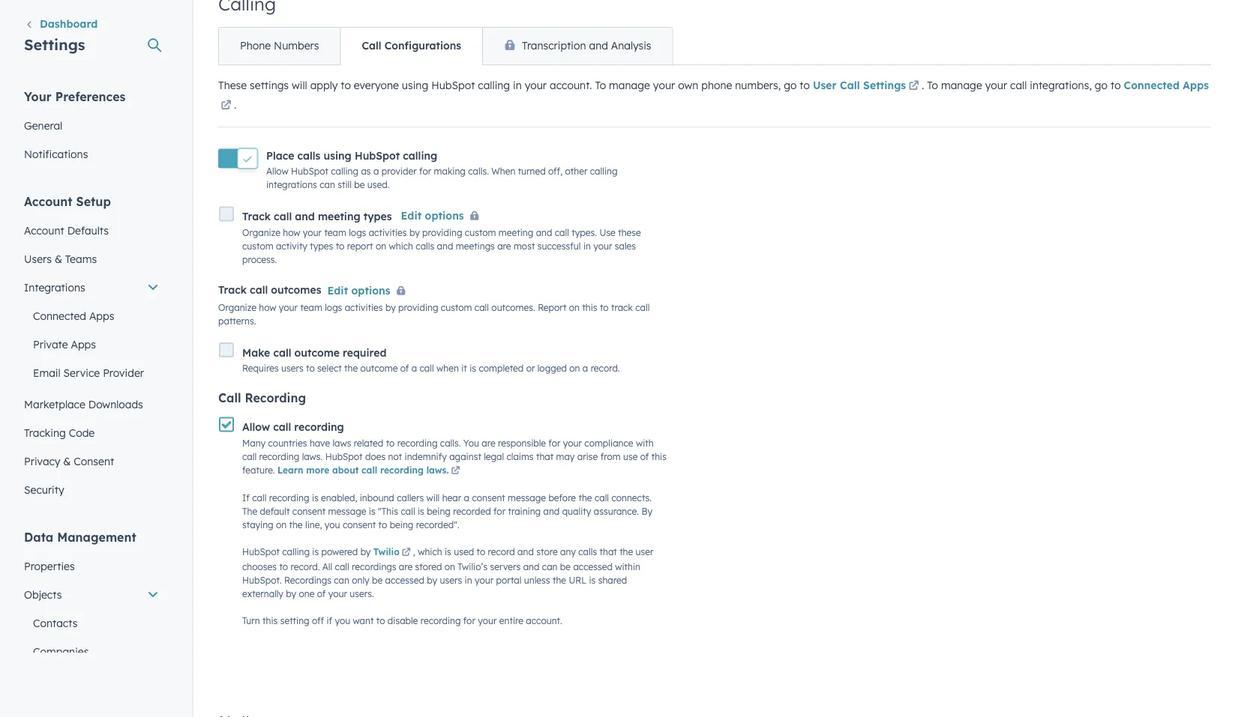 Task type: locate. For each thing, give the bounding box(es) containing it.
link opens in a new window image inside learn more about call recording laws. link
[[451, 467, 460, 476]]

1 horizontal spatial are
[[482, 438, 496, 449]]

1 horizontal spatial types
[[364, 210, 392, 223]]

1 vertical spatial track
[[218, 284, 247, 297]]

completed
[[479, 363, 524, 374]]

call down many
[[242, 451, 257, 462]]

custom inside organize how your team logs activities by providing custom call outcomes. report on this to track call patterns.
[[441, 302, 472, 313]]

connected apps inside account setup element
[[33, 309, 114, 323]]

0 vertical spatial activities
[[369, 227, 407, 238]]

using right everyone
[[402, 79, 429, 92]]

learn more about call recording laws. link
[[278, 465, 462, 478]]

email service provider link
[[15, 359, 168, 387]]

are up legal
[[482, 438, 496, 449]]

1 horizontal spatial how
[[283, 227, 300, 238]]

how inside 'organize how your team logs activities by providing custom meeting and call types. use these custom activity types to report on which calls and meetings are most successful in your sales process.'
[[283, 227, 300, 238]]

settings
[[250, 79, 289, 92]]

settings right user
[[864, 79, 906, 92]]

these
[[218, 79, 247, 92]]

by
[[410, 227, 420, 238], [386, 302, 396, 313], [361, 547, 371, 558], [427, 575, 437, 586], [286, 588, 296, 600]]

calls. inside many countries have laws related to recording calls. you are responsible for your compliance with call recording laws. hubspot does not indemnify against legal claims that may arise from use of this feature.
[[440, 438, 461, 449]]

will left apply
[[292, 79, 307, 92]]

twilio link
[[373, 547, 413, 560]]

how up activity
[[283, 227, 300, 238]]

to inside many countries have laws related to recording calls. you are responsible for your compliance with call recording laws. hubspot does not indemnify against legal claims that may arise from use of this feature.
[[386, 438, 395, 449]]

calls left meetings
[[416, 240, 435, 252]]

1 vertical spatial allow
[[242, 421, 270, 434]]

record. up recordings
[[291, 561, 320, 573]]

calls inside 'organize how your team logs activities by providing custom meeting and call types. use these custom activity types to report on which calls and meetings are most successful in your sales process.'
[[416, 240, 435, 252]]

1 vertical spatial in
[[584, 240, 591, 252]]

1 horizontal spatial will
[[427, 493, 440, 504]]

calls. left when
[[468, 166, 489, 177]]

1 manage from the left
[[609, 79, 650, 92]]

recording inside learn more about call recording laws. link
[[380, 465, 424, 476]]

edit for track call and meeting types
[[401, 209, 422, 222]]

allow up many
[[242, 421, 270, 434]]

if
[[242, 493, 250, 504]]

0 vertical spatial that
[[536, 451, 554, 462]]

can left only
[[334, 575, 350, 586]]

2 horizontal spatial in
[[584, 240, 591, 252]]

0 horizontal spatial will
[[292, 79, 307, 92]]

0 horizontal spatial edit options
[[327, 284, 391, 297]]

team down outcomes
[[300, 302, 323, 313]]

companies
[[33, 646, 89, 659]]

recording down the not
[[380, 465, 424, 476]]

track
[[242, 210, 271, 223], [218, 284, 247, 297]]

call up 'successful'
[[555, 227, 569, 238]]

outcomes
[[271, 284, 321, 297]]

to
[[341, 79, 351, 92], [800, 79, 810, 92], [1111, 79, 1121, 92], [336, 240, 345, 252], [600, 302, 609, 313], [306, 363, 315, 374], [386, 438, 395, 449], [379, 520, 387, 531], [477, 547, 486, 558], [279, 561, 288, 573], [376, 615, 385, 627]]

account up account defaults
[[24, 194, 72, 209]]

2 to from the left
[[927, 79, 939, 92]]

2 horizontal spatial be
[[560, 561, 571, 573]]

this left track
[[582, 302, 598, 313]]

0 vertical spatial using
[[402, 79, 429, 92]]

1 horizontal spatial &
[[63, 455, 71, 468]]

0 horizontal spatial laws.
[[302, 451, 323, 462]]

1 horizontal spatial to
[[927, 79, 939, 92]]

your preferences element
[[15, 88, 168, 168]]

calls inside place calls using hubspot calling allow hubspot calling as a provider for making calls. when turned off, other calling integrations can still be used.
[[297, 149, 321, 162]]

1 vertical spatial edit options button
[[327, 282, 412, 301]]

1 vertical spatial record.
[[291, 561, 320, 573]]

2 account from the top
[[24, 224, 64, 237]]

consent up recorded
[[472, 493, 505, 504]]

team inside 'organize how your team logs activities by providing custom meeting and call types. use these custom activity types to report on which calls and meetings are most successful in your sales process.'
[[324, 227, 347, 238]]

call right user
[[840, 79, 860, 92]]

2 vertical spatial this
[[263, 615, 278, 627]]

link opens in a new window image
[[909, 78, 920, 96], [909, 81, 920, 92], [451, 467, 460, 476]]

0 vertical spatial organize
[[242, 227, 281, 238]]

accessed
[[573, 561, 613, 573], [385, 575, 425, 586]]

1 vertical spatial connected apps
[[33, 309, 114, 323]]

2 vertical spatial call
[[218, 391, 241, 406]]

organize inside 'organize how your team logs activities by providing custom meeting and call types. use these custom activity types to report on which calls and meetings are most successful in your sales process.'
[[242, 227, 281, 238]]

to inside 'organize how your team logs activities by providing custom meeting and call types. use these custom activity types to report on which calls and meetings are most successful in your sales process.'
[[336, 240, 345, 252]]

that
[[536, 451, 554, 462], [600, 547, 617, 558]]

users right requires
[[281, 363, 304, 374]]

custom left outcomes.
[[441, 302, 472, 313]]

1 vertical spatial consent
[[292, 506, 326, 518]]

apps
[[1183, 79, 1209, 92], [89, 309, 114, 323], [71, 338, 96, 351]]

0 vertical spatial of
[[400, 363, 409, 374]]

can
[[320, 179, 335, 190], [542, 561, 558, 573], [334, 575, 350, 586]]

how
[[283, 227, 300, 238], [259, 302, 276, 313]]

recording up have
[[294, 421, 344, 434]]

arise
[[577, 451, 598, 462]]

call
[[1011, 79, 1027, 92], [274, 210, 292, 223], [555, 227, 569, 238], [250, 284, 268, 297], [475, 302, 489, 313], [636, 302, 650, 313], [273, 346, 291, 359], [420, 363, 434, 374], [273, 421, 291, 434], [242, 451, 257, 462], [362, 465, 378, 476], [252, 493, 267, 504], [595, 493, 609, 504], [401, 506, 415, 518], [335, 561, 349, 573]]

1 horizontal spatial accessed
[[573, 561, 613, 573]]

0 horizontal spatial calls.
[[440, 438, 461, 449]]

0 vertical spatial how
[[283, 227, 300, 238]]

recording
[[294, 421, 344, 434], [397, 438, 438, 449], [259, 451, 300, 462], [380, 465, 424, 476], [269, 493, 309, 504], [421, 615, 461, 627]]

this inside many countries have laws related to recording calls. you are responsible for your compliance with call recording laws. hubspot does not indemnify against legal claims that may arise from use of this feature.
[[652, 451, 667, 462]]

users inside make call outcome required requires users to select the outcome of a call when it is completed or logged on a record.
[[281, 363, 304, 374]]

your down the transcription
[[525, 79, 547, 92]]

outcome up select
[[295, 346, 340, 359]]

your inside organize how your team logs activities by providing custom call outcomes. report on this to track call patterns.
[[279, 302, 298, 313]]

of
[[400, 363, 409, 374], [641, 451, 649, 462], [317, 588, 326, 600]]

be inside place calls using hubspot calling allow hubspot calling as a provider for making calls. when turned off, other calling integrations can still be used.
[[354, 179, 365, 190]]

the
[[344, 363, 358, 374], [579, 493, 592, 504], [289, 520, 303, 531], [620, 547, 633, 558], [553, 575, 566, 586]]

and left analysis
[[589, 39, 608, 52]]

activities up the report
[[369, 227, 407, 238]]

that inside many countries have laws related to recording calls. you are responsible for your compliance with call recording laws. hubspot does not indemnify against legal claims that may arise from use of this feature.
[[536, 451, 554, 462]]

properties link
[[15, 553, 168, 581]]

and inside button
[[589, 39, 608, 52]]

2 horizontal spatial call
[[840, 79, 860, 92]]

track call outcomes
[[218, 284, 321, 297]]

1 horizontal spatial manage
[[941, 79, 983, 92]]

your down use
[[594, 240, 613, 252]]

own
[[678, 79, 699, 92]]

1 horizontal spatial settings
[[864, 79, 906, 92]]

account. right entire
[[526, 615, 563, 627]]

marketplace
[[24, 398, 85, 411]]

indemnify
[[405, 451, 447, 462]]

most
[[514, 240, 535, 252]]

you
[[325, 520, 340, 531], [335, 615, 350, 627]]

logs inside organize how your team logs activities by providing custom call outcomes. report on this to track call patterns.
[[325, 302, 342, 313]]

account setup element
[[15, 193, 168, 505]]

allow call recording
[[242, 421, 344, 434]]

0 horizontal spatial .
[[234, 98, 236, 111]]

on
[[376, 240, 386, 252], [569, 302, 580, 313], [570, 363, 580, 374], [276, 520, 287, 531], [445, 561, 455, 573]]

can left still on the left of page
[[320, 179, 335, 190]]

responsible
[[498, 438, 546, 449]]

these
[[618, 227, 641, 238]]

1 vertical spatial will
[[427, 493, 440, 504]]

0 horizontal spatial types
[[310, 240, 333, 252]]

your inside many countries have laws related to recording calls. you are responsible for your compliance with call recording laws. hubspot does not indemnify against legal claims that may arise from use of this feature.
[[563, 438, 582, 449]]

call configurations
[[362, 39, 461, 52]]

0 horizontal spatial be
[[354, 179, 365, 190]]

0 horizontal spatial message
[[328, 506, 366, 518]]

private
[[33, 338, 68, 351]]

0 vertical spatial be
[[354, 179, 365, 190]]

1 go from the left
[[784, 79, 797, 92]]

record.
[[591, 363, 620, 374], [291, 561, 320, 573]]

of left when
[[400, 363, 409, 374]]

0 vertical spatial calls.
[[468, 166, 489, 177]]

hubspot up about at the bottom of the page
[[325, 451, 363, 462]]

in inside the , which is used to record and store any calls that the user chooses to record. all call recordings are stored on twilio's servers and can be  accessed within hubspot. recordings can only be accessed by users in your portal unless the url is shared externally by one of your users.
[[465, 575, 472, 586]]

options for track call outcomes
[[351, 284, 391, 297]]

numbers,
[[735, 79, 781, 92]]

edit up 'organize how your team logs activities by providing custom meeting and call types. use these custom activity types to report on which calls and meetings are most successful in your sales process.'
[[401, 209, 422, 222]]

is down callers
[[418, 506, 424, 518]]

organize for organize how your team logs activities by providing custom call outcomes. report on this to track call patterns.
[[218, 302, 257, 313]]

is left used at bottom
[[445, 547, 452, 558]]

on right logged
[[570, 363, 580, 374]]

from
[[601, 451, 621, 462]]

against
[[450, 451, 482, 462]]

call inside 'organize how your team logs activities by providing custom meeting and call types. use these custom activity types to report on which calls and meetings are most successful in your sales process.'
[[555, 227, 569, 238]]

to right chooses
[[279, 561, 288, 573]]

logs inside 'organize how your team logs activities by providing custom meeting and call types. use these custom activity types to report on which calls and meetings are most successful in your sales process.'
[[349, 227, 366, 238]]

record. inside the , which is used to record and store any calls that the user chooses to record. all call recordings are stored on twilio's servers and can be  accessed within hubspot. recordings can only be accessed by users in your portal unless the url is shared externally by one of your users.
[[291, 561, 320, 573]]

tracking code
[[24, 427, 95, 440]]

message down enabled,
[[328, 506, 366, 518]]

in inside 'organize how your team logs activities by providing custom meeting and call types. use these custom activity types to report on which calls and meetings are most successful in your sales process.'
[[584, 240, 591, 252]]

1 vertical spatial which
[[418, 547, 442, 558]]

0 horizontal spatial of
[[317, 588, 326, 600]]

consent down inbound
[[343, 520, 376, 531]]

1 vertical spatial connected apps link
[[15, 302, 168, 330]]

call up everyone
[[362, 39, 382, 52]]

on right report on the top left
[[569, 302, 580, 313]]

for left entire
[[464, 615, 476, 627]]

providing inside organize how your team logs activities by providing custom call outcomes. report on this to track call patterns.
[[398, 302, 438, 313]]

1 horizontal spatial go
[[1095, 79, 1108, 92]]

to right "user call settings" link
[[927, 79, 939, 92]]

team for types
[[324, 227, 347, 238]]

one
[[299, 588, 315, 600]]

1 horizontal spatial outcome
[[360, 363, 398, 374]]

that inside the , which is used to record and store any calls that the user chooses to record. all call recordings are stored on twilio's servers and can be  accessed within hubspot. recordings can only be accessed by users in your portal unless the url is shared externally by one of your users.
[[600, 547, 617, 558]]

& right privacy
[[63, 455, 71, 468]]

this inside organize how your team logs activities by providing custom call outcomes. report on this to track call patterns.
[[582, 302, 598, 313]]

0 horizontal spatial options
[[351, 284, 391, 297]]

& right users
[[55, 252, 62, 266]]

1 vertical spatial how
[[259, 302, 276, 313]]

0 vertical spatial edit options button
[[401, 207, 485, 226]]

all
[[322, 561, 333, 573]]

are down twilio link at the bottom of page
[[399, 561, 413, 573]]

1 horizontal spatial connected apps link
[[218, 79, 1209, 115]]

to
[[595, 79, 606, 92], [927, 79, 939, 92]]

on inside organize how your team logs activities by providing custom call outcomes. report on this to track call patterns.
[[569, 302, 580, 313]]

organize inside organize how your team logs activities by providing custom call outcomes. report on this to track call patterns.
[[218, 302, 257, 313]]

the up within
[[620, 547, 633, 558]]

connected apps link
[[218, 79, 1209, 115], [15, 302, 168, 330]]

security link
[[15, 476, 168, 505]]

laws.
[[302, 451, 323, 462], [427, 465, 449, 476]]

can down store
[[542, 561, 558, 573]]

0 horizontal spatial are
[[399, 561, 413, 573]]

call inside call configurations link
[[362, 39, 382, 52]]

call left recording
[[218, 391, 241, 406]]

1 horizontal spatial calls
[[416, 240, 435, 252]]

message up training
[[508, 493, 546, 504]]

apps for private apps link on the left
[[71, 338, 96, 351]]

call for call recording
[[218, 391, 241, 406]]

on right the report
[[376, 240, 386, 252]]

which inside 'organize how your team logs activities by providing custom meeting and call types. use these custom activity types to report on which calls and meetings are most successful in your sales process.'
[[389, 240, 413, 252]]

organize for organize how your team logs activities by providing custom meeting and call types. use these custom activity types to report on which calls and meetings are most successful in your sales process.
[[242, 227, 281, 238]]

0 vertical spatial .
[[922, 79, 925, 92]]

the up 'quality'
[[579, 493, 592, 504]]

0 horizontal spatial connected apps link
[[15, 302, 168, 330]]

logs for types
[[349, 227, 366, 238]]

organize
[[242, 227, 281, 238], [218, 302, 257, 313]]

connects.
[[612, 493, 652, 504]]

to left the report
[[336, 240, 345, 252]]

account
[[24, 194, 72, 209], [24, 224, 64, 237]]

numbers
[[274, 39, 319, 52]]

1 horizontal spatial laws.
[[427, 465, 449, 476]]

users & teams
[[24, 252, 97, 266]]

link opens in a new window image inside "user call settings" link
[[909, 81, 920, 92]]

edit for track call outcomes
[[327, 284, 348, 297]]

1 vertical spatial connected
[[33, 309, 86, 323]]

1 vertical spatial organize
[[218, 302, 257, 313]]

want
[[353, 615, 374, 627]]

link opens in a new window image for twilio
[[402, 547, 411, 560]]

externally
[[242, 588, 284, 600]]

account for account setup
[[24, 194, 72, 209]]

1 vertical spatial calls.
[[440, 438, 461, 449]]

off
[[312, 615, 324, 627]]

1 horizontal spatial edit options
[[401, 209, 464, 222]]

which
[[389, 240, 413, 252], [418, 547, 442, 558]]

learn more about call recording laws.
[[278, 465, 449, 476]]

laws
[[333, 438, 351, 449]]

providing inside 'organize how your team logs activities by providing custom meeting and call types. use these custom activity types to report on which calls and meetings are most successful in your sales process.'
[[422, 227, 462, 238]]

1 vertical spatial edit
[[327, 284, 348, 297]]

track up "patterns." on the left top
[[218, 284, 247, 297]]

the left 'url'
[[553, 575, 566, 586]]

, which is used to record and store any calls that the user chooses to record. all call recordings are stored on twilio's servers and can be  accessed within hubspot. recordings can only be accessed by users in your portal unless the url is shared externally by one of your users.
[[242, 547, 654, 600]]

edit options button
[[401, 207, 485, 226], [327, 282, 412, 301]]

for left making
[[419, 166, 431, 177]]

0 horizontal spatial call
[[218, 391, 241, 406]]

0 vertical spatial can
[[320, 179, 335, 190]]

edit options down the report
[[327, 284, 391, 297]]

0 vertical spatial edit
[[401, 209, 422, 222]]

by down the provider
[[410, 227, 420, 238]]

connected
[[1124, 79, 1180, 92], [33, 309, 86, 323]]

being
[[427, 506, 451, 518], [390, 520, 414, 531]]

1 vertical spatial apps
[[89, 309, 114, 323]]

0 horizontal spatial this
[[263, 615, 278, 627]]

hubspot
[[431, 79, 475, 92], [355, 149, 400, 162], [291, 166, 329, 177], [325, 451, 363, 462], [242, 547, 280, 558]]

configurations
[[385, 39, 461, 52]]

a right as
[[374, 166, 379, 177]]

call right track
[[636, 302, 650, 313]]

call inside the , which is used to record and store any calls that the user chooses to record. all call recordings are stored on twilio's servers and can be  accessed within hubspot. recordings can only be accessed by users in your portal unless the url is shared externally by one of your users.
[[335, 561, 349, 573]]

will inside if call recording is enabled, inbound callers will hear a consent message before the call connects. the default consent message is "this call is being recorded for training and quality assurance. by staying on the line, you consent to being recorded".
[[427, 493, 440, 504]]

how for types
[[283, 227, 300, 238]]

make call outcome required requires users to select the outcome of a call when it is completed or logged on a record.
[[242, 346, 620, 374]]

edit options button down the report
[[327, 282, 412, 301]]

place calls using hubspot calling allow hubspot calling as a provider for making calls. when turned off, other calling integrations can still be used.
[[266, 149, 618, 190]]

a
[[374, 166, 379, 177], [412, 363, 417, 374], [583, 363, 588, 374], [464, 493, 470, 504]]

edit right outcomes
[[327, 284, 348, 297]]

be down any
[[560, 561, 571, 573]]

&
[[55, 252, 62, 266], [63, 455, 71, 468]]

1 horizontal spatial record.
[[591, 363, 620, 374]]

1 vertical spatial providing
[[398, 302, 438, 313]]

for inside place calls using hubspot calling allow hubspot calling as a provider for making calls. when turned off, other calling integrations can still be used.
[[419, 166, 431, 177]]

navigation
[[218, 27, 673, 65]]

call for call configurations
[[362, 39, 382, 52]]

1 vertical spatial team
[[300, 302, 323, 313]]

1 horizontal spatial that
[[600, 547, 617, 558]]

a inside place calls using hubspot calling allow hubspot calling as a provider for making calls. when turned off, other calling integrations can still be used.
[[374, 166, 379, 177]]

2 vertical spatial custom
[[441, 302, 472, 313]]

calls right any
[[579, 547, 597, 558]]

for
[[419, 166, 431, 177], [549, 438, 561, 449], [494, 506, 506, 518], [464, 615, 476, 627]]

team inside organize how your team logs activities by providing custom call outcomes. report on this to track call patterns.
[[300, 302, 323, 313]]

0 vertical spatial settings
[[24, 35, 85, 54]]

activities inside 'organize how your team logs activities by providing custom meeting and call types. use these custom activity types to report on which calls and meetings are most successful in your sales process.'
[[369, 227, 407, 238]]

1 vertical spatial of
[[641, 451, 649, 462]]

outcome
[[295, 346, 340, 359], [360, 363, 398, 374]]

0 horizontal spatial how
[[259, 302, 276, 313]]

1 vertical spatial options
[[351, 284, 391, 297]]

which inside the , which is used to record and store any calls that the user chooses to record. all call recordings are stored on twilio's servers and can be  accessed within hubspot. recordings can only be accessed by users in your portal unless the url is shared externally by one of your users.
[[418, 547, 442, 558]]

0 vertical spatial track
[[242, 210, 271, 223]]

0 horizontal spatial &
[[55, 252, 62, 266]]

track
[[611, 302, 633, 313]]

logs for patterns.
[[325, 302, 342, 313]]

edit options for track call and meeting types
[[401, 209, 464, 222]]

activities inside organize how your team logs activities by providing custom call outcomes. report on this to track call patterns.
[[345, 302, 383, 313]]

are left most
[[498, 240, 511, 252]]

allow inside place calls using hubspot calling allow hubspot calling as a provider for making calls. when turned off, other calling integrations can still be used.
[[266, 166, 289, 177]]

1 vertical spatial call
[[840, 79, 860, 92]]

account.
[[550, 79, 592, 92], [526, 615, 563, 627]]

can inside place calls using hubspot calling allow hubspot calling as a provider for making calls. when turned off, other calling integrations can still be used.
[[320, 179, 335, 190]]

calls. inside place calls using hubspot calling allow hubspot calling as a provider for making calls. when turned off, other calling integrations can still be used.
[[468, 166, 489, 177]]

consent
[[472, 493, 505, 504], [292, 506, 326, 518], [343, 520, 376, 531]]

to right integrations,
[[1111, 79, 1121, 92]]

1 horizontal spatial being
[[427, 506, 451, 518]]

staying
[[242, 520, 274, 531]]

to left track
[[600, 302, 609, 313]]

1 vertical spatial types
[[310, 240, 333, 252]]

how inside organize how your team logs activities by providing custom call outcomes. report on this to track call patterns.
[[259, 302, 276, 313]]

you
[[464, 438, 479, 449]]

consent up "line,"
[[292, 506, 326, 518]]

user
[[636, 547, 654, 558]]

0 horizontal spatial in
[[465, 575, 472, 586]]

accessed up 'url'
[[573, 561, 613, 573]]

logs up the report
[[349, 227, 366, 238]]

data management element
[[15, 529, 168, 718]]

on inside make call outcome required requires users to select the outcome of a call when it is completed or logged on a record.
[[570, 363, 580, 374]]

is down inbound
[[369, 506, 376, 518]]

being down "this
[[390, 520, 414, 531]]

which right the report
[[389, 240, 413, 252]]

account up users
[[24, 224, 64, 237]]

your left "own"
[[653, 79, 675, 92]]

link opens in a new window image
[[221, 97, 231, 115], [221, 101, 231, 111], [451, 465, 460, 478], [402, 547, 411, 560], [402, 549, 411, 558]]

1 horizontal spatial of
[[400, 363, 409, 374]]

1 horizontal spatial logs
[[349, 227, 366, 238]]

teams
[[65, 252, 97, 266]]

0 vertical spatial users
[[281, 363, 304, 374]]

on inside the , which is used to record and store any calls that the user chooses to record. all call recordings are stored on twilio's servers and can be  accessed within hubspot. recordings can only be accessed by users in your portal unless the url is shared externally by one of your users.
[[445, 561, 455, 573]]

being up recorded".
[[427, 506, 451, 518]]

0 vertical spatial custom
[[465, 227, 496, 238]]

2 vertical spatial calls
[[579, 547, 597, 558]]

0 horizontal spatial to
[[595, 79, 606, 92]]

0 vertical spatial will
[[292, 79, 307, 92]]

1 account from the top
[[24, 194, 72, 209]]

users
[[281, 363, 304, 374], [440, 575, 462, 586]]

0 vertical spatial record.
[[591, 363, 620, 374]]

. right user call settings
[[922, 79, 925, 92]]

2 horizontal spatial of
[[641, 451, 649, 462]]

0 horizontal spatial manage
[[609, 79, 650, 92]]

users down twilio's at the bottom left of the page
[[440, 575, 462, 586]]

you right "line,"
[[325, 520, 340, 531]]

1 vertical spatial meeting
[[499, 227, 534, 238]]

that left may
[[536, 451, 554, 462]]

settings down dashboard link
[[24, 35, 85, 54]]

are
[[498, 240, 511, 252], [482, 438, 496, 449], [399, 561, 413, 573]]

custom
[[465, 227, 496, 238], [242, 240, 274, 252], [441, 302, 472, 313]]

on down default
[[276, 520, 287, 531]]

notifications link
[[15, 140, 168, 168]]

1 horizontal spatial consent
[[343, 520, 376, 531]]

which up stored
[[418, 547, 442, 558]]

hubspot inside many countries have laws related to recording calls. you are responsible for your compliance with call recording laws. hubspot does not indemnify against legal claims that may arise from use of this feature.
[[325, 451, 363, 462]]

in down twilio's at the bottom left of the page
[[465, 575, 472, 586]]

this down "with"
[[652, 451, 667, 462]]

providing for call
[[398, 302, 438, 313]]

0 vertical spatial connected apps
[[1124, 79, 1209, 92]]

types inside 'organize how your team logs activities by providing custom meeting and call types. use these custom activity types to report on which calls and meetings are most successful in your sales process.'
[[310, 240, 333, 252]]

this right turn
[[263, 615, 278, 627]]

0 vertical spatial edit options
[[401, 209, 464, 222]]

make
[[242, 346, 270, 359]]



Task type: vqa. For each thing, say whether or not it's contained in the screenshot.
"Twilio"
yes



Task type: describe. For each thing, give the bounding box(es) containing it.
hubspot up chooses
[[242, 547, 280, 558]]

a right logged
[[583, 363, 588, 374]]

& for users
[[55, 252, 62, 266]]

to inside organize how your team logs activities by providing custom call outcomes. report on this to track call patterns.
[[600, 302, 609, 313]]

recorded
[[453, 506, 491, 518]]

a inside if call recording is enabled, inbound callers will hear a consent message before the call connects. the default consent message is "this call is being recorded for training and quality assurance. by staying on the line, you consent to being recorded".
[[464, 493, 470, 504]]

entire
[[500, 615, 524, 627]]

of inside many countries have laws related to recording calls. you are responsible for your compliance with call recording laws. hubspot does not indemnify against legal claims that may arise from use of this feature.
[[641, 451, 649, 462]]

user call settings
[[813, 79, 906, 92]]

defaults
[[67, 224, 109, 237]]

call inside "user call settings" link
[[840, 79, 860, 92]]

laws. inside many countries have laws related to recording calls. you are responsible for your compliance with call recording laws. hubspot does not indemnify against legal claims that may arise from use of this feature.
[[302, 451, 323, 462]]

connected inside account setup element
[[33, 309, 86, 323]]

and up 'successful'
[[536, 227, 553, 238]]

& for privacy
[[63, 455, 71, 468]]

and left meetings
[[437, 240, 453, 252]]

call up assurance.
[[595, 493, 609, 504]]

by inside 'organize how your team logs activities by providing custom meeting and call types. use these custom activity types to report on which calls and meetings are most successful in your sales process.'
[[410, 227, 420, 238]]

recording down countries on the left bottom of the page
[[259, 451, 300, 462]]

0 vertical spatial connected
[[1124, 79, 1180, 92]]

your down twilio's at the bottom left of the page
[[475, 575, 494, 586]]

users & teams link
[[15, 245, 168, 273]]

of inside make call outcome required requires users to select the outcome of a call when it is completed or logged on a record.
[[400, 363, 409, 374]]

tracking code link
[[15, 419, 168, 448]]

and inside if call recording is enabled, inbound callers will hear a consent message before the call connects. the default consent message is "this call is being recorded for training and quality assurance. by staying on the line, you consent to being recorded".
[[544, 506, 560, 518]]

is right 'url'
[[589, 575, 596, 586]]

dashboard
[[40, 17, 98, 30]]

link opens in a new window image for learn more about call recording laws.
[[451, 465, 460, 478]]

user call settings link
[[813, 78, 922, 96]]

is inside make call outcome required requires users to select the outcome of a call when it is completed or logged on a record.
[[470, 363, 476, 374]]

recordings
[[284, 575, 332, 586]]

and up unless
[[523, 561, 540, 573]]

notifications
[[24, 147, 88, 161]]

to right apply
[[341, 79, 351, 92]]

call right if
[[252, 493, 267, 504]]

private apps
[[33, 338, 96, 351]]

1 horizontal spatial using
[[402, 79, 429, 92]]

recorded".
[[416, 520, 460, 531]]

call up countries on the left bottom of the page
[[273, 421, 291, 434]]

your down track call and meeting types
[[303, 227, 322, 238]]

call configurations link
[[340, 28, 482, 65]]

edit options for track call outcomes
[[327, 284, 391, 297]]

your left users.
[[328, 588, 347, 600]]

the left "line,"
[[289, 520, 303, 531]]

on inside 'organize how your team logs activities by providing custom meeting and call types. use these custom activity types to report on which calls and meetings are most successful in your sales process.'
[[376, 240, 386, 252]]

before
[[549, 493, 576, 504]]

edit options button for track call and meeting types
[[401, 207, 485, 226]]

0 vertical spatial apps
[[1183, 79, 1209, 92]]

by down stored
[[427, 575, 437, 586]]

how for patterns.
[[259, 302, 276, 313]]

navigation containing phone numbers
[[218, 27, 673, 65]]

hear
[[442, 493, 462, 504]]

users
[[24, 252, 52, 266]]

any
[[560, 547, 576, 558]]

more
[[306, 465, 330, 476]]

activities for patterns.
[[345, 302, 383, 313]]

track for track call and meeting types
[[242, 210, 271, 223]]

and left store
[[518, 547, 534, 558]]

1 vertical spatial can
[[542, 561, 558, 573]]

1 vertical spatial custom
[[242, 240, 274, 252]]

a left when
[[412, 363, 417, 374]]

is left enabled,
[[312, 493, 319, 504]]

are inside the , which is used to record and store any calls that the user chooses to record. all call recordings are stored on twilio's servers and can be  accessed within hubspot. recordings can only be accessed by users in your portal unless the url is shared externally by one of your users.
[[399, 561, 413, 573]]

shared
[[598, 575, 627, 586]]

. for . to manage your call integrations, go to
[[922, 79, 925, 92]]

integrations button
[[15, 273, 168, 302]]

account setup
[[24, 194, 111, 209]]

2 vertical spatial be
[[372, 575, 383, 586]]

turned
[[518, 166, 546, 177]]

email service provider
[[33, 366, 144, 380]]

making
[[434, 166, 466, 177]]

many
[[242, 438, 266, 449]]

options for track call and meeting types
[[425, 209, 464, 222]]

to up twilio's at the bottom left of the page
[[477, 547, 486, 558]]

0 vertical spatial being
[[427, 506, 451, 518]]

link opens in a new window image for connected apps
[[221, 97, 231, 115]]

organize how your team logs activities by providing custom call outcomes. report on this to track call patterns.
[[218, 302, 650, 327]]

you inside if call recording is enabled, inbound callers will hear a consent message before the call connects. the default consent message is "this call is being recorded for training and quality assurance. by staying on the line, you consent to being recorded".
[[325, 520, 340, 531]]

0 vertical spatial meeting
[[318, 210, 361, 223]]

link opens in a new window image for many countries have laws related to recording calls. you are responsible for your compliance with call recording laws. hubspot does not indemnify against legal claims that may arise from use of this feature.
[[451, 467, 460, 476]]

apps for connected apps link to the bottom
[[89, 309, 114, 323]]

your preferences
[[24, 89, 126, 104]]

code
[[69, 427, 95, 440]]

meetings
[[456, 240, 495, 252]]

link opens in a new window image for these settings will apply to everyone using hubspot calling in your account. to manage your own phone numbers, go to
[[909, 81, 920, 92]]

for inside if call recording is enabled, inbound callers will hear a consent message before the call connects. the default consent message is "this call is being recorded for training and quality assurance. by staying on the line, you consent to being recorded".
[[494, 506, 506, 518]]

your left entire
[[478, 615, 497, 627]]

to left user
[[800, 79, 810, 92]]

organize how your team logs activities by providing custom meeting and call types. use these custom activity types to report on which calls and meetings are most successful in your sales process.
[[242, 227, 641, 265]]

call down process.
[[250, 284, 268, 297]]

to inside if call recording is enabled, inbound callers will hear a consent message before the call connects. the default consent message is "this call is being recorded for training and quality assurance. by staying on the line, you consent to being recorded".
[[379, 520, 387, 531]]

1 vertical spatial message
[[328, 506, 366, 518]]

and up activity
[[295, 210, 315, 223]]

1 vertical spatial laws.
[[427, 465, 449, 476]]

analysis
[[611, 39, 652, 52]]

hubspot up as
[[355, 149, 400, 162]]

track for track call outcomes
[[218, 284, 247, 297]]

line,
[[305, 520, 322, 531]]

transcription and analysis
[[522, 39, 652, 52]]

disable
[[388, 615, 418, 627]]

as
[[361, 166, 371, 177]]

for inside many countries have laws related to recording calls. you are responsible for your compliance with call recording laws. hubspot does not indemnify against legal claims that may arise from use of this feature.
[[549, 438, 561, 449]]

by inside organize how your team logs activities by providing custom call outcomes. report on this to track call patterns.
[[386, 302, 396, 313]]

1 vertical spatial settings
[[864, 79, 906, 92]]

only
[[352, 575, 370, 586]]

privacy & consent link
[[15, 448, 168, 476]]

user
[[813, 79, 837, 92]]

still
[[338, 179, 352, 190]]

other
[[565, 166, 588, 177]]

edit options button for track call outcomes
[[327, 282, 412, 301]]

setup
[[76, 194, 111, 209]]

contacts link
[[15, 610, 168, 638]]

recording inside if call recording is enabled, inbound callers will hear a consent message before the call connects. the default consent message is "this call is being recorded for training and quality assurance. by staying on the line, you consent to being recorded".
[[269, 493, 309, 504]]

call down does
[[362, 465, 378, 476]]

record. inside make call outcome required requires users to select the outcome of a call when it is completed or logged on a record.
[[591, 363, 620, 374]]

legal
[[484, 451, 504, 462]]

downloads
[[88, 398, 143, 411]]

0 vertical spatial consent
[[472, 493, 505, 504]]

security
[[24, 484, 64, 497]]

call inside many countries have laws related to recording calls. you are responsible for your compliance with call recording laws. hubspot does not indemnify against legal claims that may arise from use of this feature.
[[242, 451, 257, 462]]

providing for meeting
[[422, 227, 462, 238]]

default
[[260, 506, 290, 518]]

1 vertical spatial be
[[560, 561, 571, 573]]

general link
[[15, 111, 168, 140]]

. for .
[[234, 98, 236, 111]]

twilio
[[373, 547, 400, 558]]

integrations
[[266, 179, 317, 190]]

countries
[[268, 438, 307, 449]]

account for account defaults
[[24, 224, 64, 237]]

select
[[317, 363, 342, 374]]

0 vertical spatial accessed
[[573, 561, 613, 573]]

data
[[24, 530, 53, 545]]

are inside 'organize how your team logs activities by providing custom meeting and call types. use these custom activity types to report on which calls and meetings are most successful in your sales process.'
[[498, 240, 511, 252]]

call right make
[[273, 346, 291, 359]]

apply
[[310, 79, 338, 92]]

call left when
[[420, 363, 434, 374]]

track call and meeting types
[[242, 210, 392, 223]]

to right want
[[376, 615, 385, 627]]

by up recordings in the left of the page
[[361, 547, 371, 558]]

marketplace downloads
[[24, 398, 143, 411]]

recording right disable on the bottom
[[421, 615, 461, 627]]

contacts
[[33, 617, 78, 630]]

required
[[343, 346, 387, 359]]

link opens in a new window image inside twilio link
[[402, 549, 411, 558]]

1 vertical spatial you
[[335, 615, 350, 627]]

by left one
[[286, 588, 296, 600]]

learn
[[278, 465, 304, 476]]

2 manage from the left
[[941, 79, 983, 92]]

related
[[354, 438, 384, 449]]

activities for types
[[369, 227, 407, 238]]

to inside make call outcome required requires users to select the outcome of a call when it is completed or logged on a record.
[[306, 363, 315, 374]]

0 vertical spatial account.
[[550, 79, 592, 92]]

meeting inside 'organize how your team logs activities by providing custom meeting and call types. use these custom activity types to report on which calls and meetings are most successful in your sales process.'
[[499, 227, 534, 238]]

your left integrations,
[[986, 79, 1008, 92]]

training
[[508, 506, 541, 518]]

are inside many countries have laws related to recording calls. you are responsible for your compliance with call recording laws. hubspot does not indemnify against legal claims that may arise from use of this feature.
[[482, 438, 496, 449]]

phone
[[240, 39, 271, 52]]

hubspot down the configurations
[[431, 79, 475, 92]]

custom for types
[[465, 227, 496, 238]]

objects button
[[15, 581, 168, 610]]

of inside the , which is used to record and store any calls that the user chooses to record. all call recordings are stored on twilio's servers and can be  accessed within hubspot. recordings can only be accessed by users in your portal unless the url is shared externally by one of your users.
[[317, 588, 326, 600]]

using inside place calls using hubspot calling allow hubspot calling as a provider for making calls. when turned off, other calling integrations can still be used.
[[324, 149, 352, 162]]

call up activity
[[274, 210, 292, 223]]

servers
[[490, 561, 521, 573]]

everyone
[[354, 79, 399, 92]]

many countries have laws related to recording calls. you are responsible for your compliance with call recording laws. hubspot does not indemnify against legal claims that may arise from use of this feature.
[[242, 438, 667, 476]]

report
[[538, 302, 567, 313]]

1 vertical spatial being
[[390, 520, 414, 531]]

within
[[615, 561, 641, 573]]

phone numbers link
[[219, 28, 340, 65]]

team for patterns.
[[300, 302, 323, 313]]

dashboard link
[[24, 16, 98, 34]]

is left powered
[[312, 547, 319, 558]]

1 vertical spatial account.
[[526, 615, 563, 627]]

call down callers
[[401, 506, 415, 518]]

privacy
[[24, 455, 60, 468]]

feature.
[[242, 465, 275, 476]]

when
[[437, 363, 459, 374]]

2 go from the left
[[1095, 79, 1108, 92]]

0 vertical spatial in
[[513, 79, 522, 92]]

store
[[537, 547, 558, 558]]

chooses
[[242, 561, 277, 573]]

the inside make call outcome required requires users to select the outcome of a call when it is completed or logged on a record.
[[344, 363, 358, 374]]

on inside if call recording is enabled, inbound callers will hear a consent message before the call connects. the default consent message is "this call is being recorded for training and quality assurance. by staying on the line, you consent to being recorded".
[[276, 520, 287, 531]]

report
[[347, 240, 373, 252]]

0 vertical spatial outcome
[[295, 346, 340, 359]]

custom for patterns.
[[441, 302, 472, 313]]

when
[[492, 166, 516, 177]]

or
[[526, 363, 535, 374]]

unless
[[524, 575, 550, 586]]

0 vertical spatial types
[[364, 210, 392, 223]]

0 vertical spatial message
[[508, 493, 546, 504]]

it
[[462, 363, 467, 374]]

1 to from the left
[[595, 79, 606, 92]]

place
[[266, 149, 294, 162]]

1 vertical spatial accessed
[[385, 575, 425, 586]]

users inside the , which is used to record and store any calls that the user chooses to record. all call recordings are stored on twilio's servers and can be  accessed within hubspot. recordings can only be accessed by users in your portal unless the url is shared externally by one of your users.
[[440, 575, 462, 586]]

0 vertical spatial connected apps link
[[218, 79, 1209, 115]]

setting
[[280, 615, 310, 627]]

calls inside the , which is used to record and store any calls that the user chooses to record. all call recordings are stored on twilio's servers and can be  accessed within hubspot. recordings can only be accessed by users in your portal unless the url is shared externally by one of your users.
[[579, 547, 597, 558]]

stored
[[415, 561, 442, 573]]

call left integrations,
[[1011, 79, 1027, 92]]

recording up indemnify
[[397, 438, 438, 449]]

use
[[623, 451, 638, 462]]

2 vertical spatial can
[[334, 575, 350, 586]]

hubspot up integrations
[[291, 166, 329, 177]]

hubspot.
[[242, 575, 282, 586]]

call left outcomes.
[[475, 302, 489, 313]]

companies link
[[15, 638, 168, 667]]



